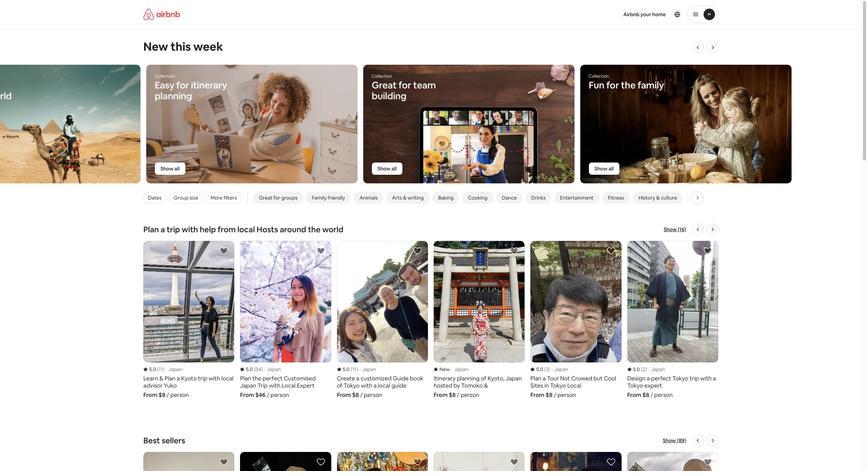 Task type: describe. For each thing, give the bounding box(es) containing it.
collection easy for itinerary planning
[[155, 73, 227, 102]]

2
[[643, 366, 646, 373]]

sellers
[[162, 435, 185, 446]]

group size button
[[169, 192, 203, 204]]

/ for design a perfect tokyo trip with a tokyo expert group at the bottom of the page
[[651, 391, 654, 399]]

around
[[280, 224, 307, 235]]

fitness button
[[603, 192, 631, 204]]

from for create a customized guide book of tokyo with a local guide group
[[337, 391, 351, 399]]

fun
[[589, 79, 605, 91]]

· for itinerary planning of kyoto, japan hosted by tomoko & group
[[452, 366, 453, 373]]

5.0 for design a perfect tokyo trip with a tokyo expert group at the bottom of the page
[[634, 366, 641, 373]]

) for learn & plan a kyoto trip with local advisor yuko "group"
[[163, 366, 165, 373]]

your
[[641, 11, 652, 18]]

learn & plan a kyoto trip with local advisor yuko group
[[144, 241, 235, 399]]

) for plan a tour not crowed but cool sites in tokyo local group
[[549, 366, 551, 373]]

· japan for plan a tour not crowed but cool sites in tokyo local group
[[552, 366, 569, 373]]

great for groups
[[259, 195, 298, 201]]

arts
[[392, 195, 402, 201]]

5.0 for plan the perfect customised japan trip with local expert group
[[246, 366, 253, 373]]

show all link for great for team building
[[372, 163, 403, 175]]

for for team
[[399, 79, 412, 91]]

1 vertical spatial the
[[308, 224, 321, 235]]

baking button
[[433, 192, 460, 204]]

rating 5.0 out of 5; 34 reviews image
[[240, 366, 263, 373]]

person for plan a tour not crowed but cool sites in tokyo local group
[[558, 391, 576, 399]]

more
[[211, 195, 223, 201]]

for for the
[[607, 79, 620, 91]]

show for easy for itinerary planning
[[161, 165, 174, 172]]

from for plan the perfect customised japan trip with local expert group
[[240, 391, 254, 399]]

airbnb your home
[[624, 11, 666, 18]]

· for learn & plan a kyoto trip with local advisor yuko "group"
[[166, 366, 167, 373]]

· japan for learn & plan a kyoto trip with local advisor yuko "group"
[[166, 366, 183, 373]]

arts & writing
[[392, 195, 424, 201]]

$8 for learn & plan a kyoto trip with local advisor yuko "group"
[[159, 391, 166, 399]]

& for history
[[657, 195, 660, 201]]

show (89)
[[664, 437, 687, 444]]

best
[[144, 435, 160, 446]]

show (89) link
[[664, 437, 687, 444]]

( for learn & plan a kyoto trip with local advisor yuko "group"
[[157, 366, 159, 373]]

writing
[[408, 195, 424, 201]]

great inside collection great for team building
[[372, 79, 397, 91]]

person for create a customized guide book of tokyo with a local guide group
[[364, 391, 383, 399]]

planning
[[155, 90, 192, 102]]

plan the perfect customised japan trip with local expert group
[[240, 241, 331, 399]]

cooking element
[[468, 195, 488, 201]]

5.0 ( 2 )
[[634, 366, 648, 373]]

collection fun for the family
[[589, 73, 665, 91]]

animals button
[[354, 192, 384, 204]]

new this week group
[[0, 64, 868, 184]]

dance
[[502, 195, 517, 201]]

dance element
[[502, 195, 517, 201]]

animals element
[[360, 195, 378, 201]]

collection for great
[[372, 73, 392, 79]]

group
[[174, 195, 189, 201]]

collection great for team building
[[372, 73, 436, 102]]

japan for learn & plan a kyoto trip with local advisor yuko "group"
[[169, 366, 183, 373]]

· japan for itinerary planning of kyoto, japan hosted by tomoko & group
[[452, 366, 469, 373]]

person for plan the perfect customised japan trip with local expert group
[[271, 391, 289, 399]]

japan for itinerary planning of kyoto, japan hosted by tomoko & group
[[454, 366, 469, 373]]

/ for create a customized guide book of tokyo with a local guide group
[[361, 391, 363, 399]]

11 for create a customized guide book of tokyo with a local guide group
[[353, 366, 357, 373]]

culture
[[661, 195, 678, 201]]

· japan for plan the perfect customised japan trip with local expert group
[[264, 366, 281, 373]]

( for create a customized guide book of tokyo with a local guide group
[[351, 366, 353, 373]]

profile element
[[494, 0, 719, 29]]

/ for plan the perfect customised japan trip with local expert group
[[267, 391, 270, 399]]

show left the (89) at bottom
[[664, 437, 677, 444]]

magic element
[[692, 195, 706, 201]]

5.0 for learn & plan a kyoto trip with local advisor yuko "group"
[[149, 366, 156, 373]]

arts & writing element
[[392, 195, 424, 201]]

5.0 ( 11 ) for rating 5.0 out of 5; 11 reviews image inside the create a customized guide book of tokyo with a local guide group
[[343, 366, 358, 373]]

a
[[161, 224, 165, 235]]

$8 for itinerary planning of kyoto, japan hosted by tomoko & group
[[449, 391, 456, 399]]

plan a tour not crowed but cool sites in tokyo local group
[[531, 241, 622, 399]]

airbnb
[[624, 11, 640, 18]]

$8 for create a customized guide book of tokyo with a local guide group
[[352, 391, 359, 399]]

fitness element
[[609, 195, 625, 201]]

rating 5.0 out of 5; 11 reviews image for create a customized guide book of tokyo with a local guide group
[[337, 366, 358, 373]]

history
[[639, 195, 656, 201]]

5.0 ( 34 )
[[246, 366, 263, 373]]

with
[[182, 224, 198, 235]]

new this week
[[144, 39, 223, 54]]

entertainment
[[561, 195, 594, 201]]

11 for learn & plan a kyoto trip with local advisor yuko "group"
[[159, 366, 163, 373]]

create a customized guide book of tokyo with a local guide group
[[337, 241, 428, 399]]

) for plan the perfect customised japan trip with local expert group
[[261, 366, 263, 373]]

drinks element
[[532, 195, 546, 201]]

rating 5.0 out of 5; 2 reviews image
[[628, 366, 648, 373]]

trip
[[167, 224, 180, 235]]

34
[[256, 366, 261, 373]]

all for planning
[[175, 165, 180, 172]]

magic
[[692, 195, 706, 201]]

fitness
[[609, 195, 625, 201]]

for for itinerary
[[176, 79, 189, 91]]

japan for create a customized guide book of tokyo with a local guide group
[[362, 366, 377, 373]]

filters
[[224, 195, 237, 201]]

3
[[546, 366, 549, 373]]

more filters
[[211, 195, 237, 201]]

building
[[372, 90, 407, 102]]

itinerary planning of kyoto, japan hosted by tomoko & group
[[434, 241, 525, 399]]

· for design a perfect tokyo trip with a tokyo expert group at the bottom of the page
[[649, 366, 650, 373]]

· for create a customized guide book of tokyo with a local guide group
[[360, 366, 361, 373]]

save this experience image for 5.0 ( 2 )
[[704, 247, 713, 255]]

cooking
[[468, 195, 488, 201]]

show all for fun for the family
[[595, 165, 614, 172]]

from
[[218, 224, 236, 235]]

$8 for design a perfect tokyo trip with a tokyo expert group at the bottom of the page
[[643, 391, 650, 399]]

hosts
[[257, 224, 278, 235]]



Task type: locate. For each thing, give the bounding box(es) containing it.
$8 inside learn & plan a kyoto trip with local advisor yuko "group"
[[159, 391, 166, 399]]

2 rating 5.0 out of 5; 11 reviews image from the left
[[337, 366, 358, 373]]

collection for fun
[[589, 73, 610, 79]]

show up "dates" dropdown button
[[161, 165, 174, 172]]

( inside plan a tour not crowed but cool sites in tokyo local group
[[545, 366, 546, 373]]

show for fun for the family
[[595, 165, 608, 172]]

6 / from the left
[[651, 391, 654, 399]]

new for new
[[440, 366, 450, 373]]

japan inside learn & plan a kyoto trip with local advisor yuko "group"
[[169, 366, 183, 373]]

3 5.0 from the left
[[343, 366, 350, 373]]

team
[[414, 79, 436, 91]]

2 ) from the left
[[261, 366, 263, 373]]

1 · from the left
[[166, 366, 167, 373]]

japan inside create a customized guide book of tokyo with a local guide group
[[362, 366, 377, 373]]

5 ( from the left
[[642, 366, 643, 373]]

2 japan from the left
[[267, 366, 281, 373]]

6 from from the left
[[628, 391, 642, 399]]

1 · japan from the left
[[166, 366, 183, 373]]

1 from $8 / person from the left
[[144, 391, 189, 399]]

) inside plan the perfect customised japan trip with local expert group
[[261, 366, 263, 373]]

5.0 ( 3 )
[[537, 366, 551, 373]]

history & culture
[[639, 195, 678, 201]]

1 vertical spatial new
[[440, 366, 450, 373]]

family friendly
[[312, 195, 345, 201]]

show all
[[161, 165, 180, 172], [378, 165, 397, 172], [595, 165, 614, 172]]

from inside plan a tour not crowed but cool sites in tokyo local group
[[531, 391, 545, 399]]

new
[[144, 39, 168, 54], [440, 366, 450, 373]]

plan a trip with help from local hosts around the world
[[144, 224, 344, 235]]

( inside plan the perfect customised japan trip with local expert group
[[254, 366, 256, 373]]

animals
[[360, 195, 378, 201]]

11 inside create a customized guide book of tokyo with a local guide group
[[353, 366, 357, 373]]

/ inside itinerary planning of kyoto, japan hosted by tomoko & group
[[457, 391, 460, 399]]

groups
[[282, 195, 298, 201]]

0 vertical spatial new
[[144, 39, 168, 54]]

) for create a customized guide book of tokyo with a local guide group
[[357, 366, 358, 373]]

5.0
[[149, 366, 156, 373], [246, 366, 253, 373], [343, 366, 350, 373], [537, 366, 544, 373], [634, 366, 641, 373]]

cooking button
[[463, 192, 494, 204]]

entertainment element
[[561, 195, 594, 201]]

great for groups element
[[259, 195, 298, 201]]

5 · from the left
[[552, 366, 553, 373]]

new experience; 0 reviews image
[[434, 366, 450, 373]]

· japan inside itinerary planning of kyoto, japan hosted by tomoko & group
[[452, 366, 469, 373]]

4 ( from the left
[[545, 366, 546, 373]]

1 horizontal spatial show all link
[[372, 163, 403, 175]]

show all link up group
[[155, 163, 186, 175]]

3 ( from the left
[[351, 366, 353, 373]]

from $8 / person inside learn & plan a kyoto trip with local advisor yuko "group"
[[144, 391, 189, 399]]

( inside create a customized guide book of tokyo with a local guide group
[[351, 366, 353, 373]]

baking element
[[439, 195, 454, 201]]

great for groups button
[[254, 192, 304, 204]]

from $8 / person inside itinerary planning of kyoto, japan hosted by tomoko & group
[[434, 391, 480, 399]]

2 11 from the left
[[353, 366, 357, 373]]

5.0 ( 11 ) inside learn & plan a kyoto trip with local advisor yuko "group"
[[149, 366, 165, 373]]

5.0 ( 11 )
[[149, 366, 165, 373], [343, 366, 358, 373]]

show all up arts
[[378, 165, 397, 172]]

3 / from the left
[[361, 391, 363, 399]]

4 from $8 / person from the left
[[531, 391, 576, 399]]

the inside "collection fun for the family"
[[622, 79, 636, 91]]

·
[[166, 366, 167, 373], [264, 366, 266, 373], [360, 366, 361, 373], [452, 366, 453, 373], [552, 366, 553, 373], [649, 366, 650, 373]]

from $8 / person for itinerary planning of kyoto, japan hosted by tomoko & group
[[434, 391, 480, 399]]

· japan for create a customized guide book of tokyo with a local guide group
[[360, 366, 377, 373]]

collection for easy
[[155, 73, 175, 79]]

4 $8 from the left
[[546, 391, 553, 399]]

· inside plan a tour not crowed but cool sites in tokyo local group
[[552, 366, 553, 373]]

all up group
[[175, 165, 180, 172]]

) inside plan a tour not crowed but cool sites in tokyo local group
[[549, 366, 551, 373]]

all for building
[[392, 165, 397, 172]]

rating 5.0 out of 5; 11 reviews image
[[144, 366, 165, 373], [337, 366, 358, 373]]

collection inside collection great for team building
[[372, 73, 392, 79]]

show up "fitness" button at the top
[[595, 165, 608, 172]]

dates
[[148, 195, 162, 201]]

great inside great for groups button
[[259, 195, 273, 201]]

1 11 from the left
[[159, 366, 163, 373]]

show left the (16)
[[664, 226, 677, 233]]

/ inside design a perfect tokyo trip with a tokyo expert group
[[651, 391, 654, 399]]

from inside create a customized guide book of tokyo with a local guide group
[[337, 391, 351, 399]]

$8 inside plan a tour not crowed but cool sites in tokyo local group
[[546, 391, 553, 399]]

0 horizontal spatial &
[[403, 195, 407, 201]]

person inside design a perfect tokyo trip with a tokyo expert group
[[655, 391, 673, 399]]

$8
[[159, 391, 166, 399], [352, 391, 359, 399], [449, 391, 456, 399], [546, 391, 553, 399], [643, 391, 650, 399]]

4 / from the left
[[457, 391, 460, 399]]

(16)
[[678, 226, 687, 233]]

from inside design a perfect tokyo trip with a tokyo expert group
[[628, 391, 642, 399]]

show (16)
[[664, 226, 687, 233]]

the
[[622, 79, 636, 91], [308, 224, 321, 235]]

5.0 for create a customized guide book of tokyo with a local guide group
[[343, 366, 350, 373]]

2 · japan from the left
[[264, 366, 281, 373]]

from $8 / person inside plan a tour not crowed but cool sites in tokyo local group
[[531, 391, 576, 399]]

4 · from the left
[[452, 366, 453, 373]]

save this experience image inside plan a tour not crowed but cool sites in tokyo local group
[[607, 247, 616, 255]]

2 & from the left
[[657, 195, 660, 201]]

& right arts
[[403, 195, 407, 201]]

for right easy
[[176, 79, 189, 91]]

· japan inside plan the perfect customised japan trip with local expert group
[[264, 366, 281, 373]]

from inside plan the perfect customised japan trip with local expert group
[[240, 391, 254, 399]]

0 horizontal spatial new
[[144, 39, 168, 54]]

1 / from the left
[[167, 391, 169, 399]]

3 from $8 / person from the left
[[434, 391, 480, 399]]

help
[[200, 224, 216, 235]]

5.0 inside plan the perfect customised japan trip with local expert group
[[246, 366, 253, 373]]

from $8 / person
[[144, 391, 189, 399], [337, 391, 383, 399], [434, 391, 480, 399], [531, 391, 576, 399], [628, 391, 673, 399]]

0 horizontal spatial show all
[[161, 165, 180, 172]]

1 horizontal spatial &
[[657, 195, 660, 201]]

5.0 inside design a perfect tokyo trip with a tokyo expert group
[[634, 366, 641, 373]]

save this experience image for 5.0 ( 11 )
[[220, 247, 229, 255]]

show (16) link
[[664, 226, 687, 233]]

1 collection from the left
[[155, 73, 175, 79]]

2 ( from the left
[[254, 366, 256, 373]]

/ for plan a tour not crowed but cool sites in tokyo local group
[[554, 391, 557, 399]]

1 horizontal spatial the
[[622, 79, 636, 91]]

· japan for design a perfect tokyo trip with a tokyo expert group at the bottom of the page
[[649, 366, 666, 373]]

family
[[312, 195, 327, 201]]

3 ) from the left
[[357, 366, 358, 373]]

1 from from the left
[[144, 391, 157, 399]]

1 vertical spatial great
[[259, 195, 273, 201]]

collection
[[155, 73, 175, 79], [372, 73, 392, 79], [589, 73, 610, 79]]

2 · from the left
[[264, 366, 266, 373]]

1 horizontal spatial great
[[372, 79, 397, 91]]

rating 5.0 out of 5; 11 reviews image for learn & plan a kyoto trip with local advisor yuko "group"
[[144, 366, 165, 373]]

/ inside learn & plan a kyoto trip with local advisor yuko "group"
[[167, 391, 169, 399]]

1 ( from the left
[[157, 366, 159, 373]]

the left the world
[[308, 224, 321, 235]]

save this experience image inside itinerary planning of kyoto, japan hosted by tomoko & group
[[510, 247, 519, 255]]

save this experience image inside learn & plan a kyoto trip with local advisor yuko "group"
[[220, 247, 229, 255]]

6 · japan from the left
[[649, 366, 666, 373]]

drinks
[[532, 195, 546, 201]]

3 · from the left
[[360, 366, 361, 373]]

2 5.0 from the left
[[246, 366, 253, 373]]

5 from $8 / person from the left
[[628, 391, 673, 399]]

dance button
[[497, 192, 523, 204]]

person for learn & plan a kyoto trip with local advisor yuko "group"
[[171, 391, 189, 399]]

from for plan a tour not crowed but cool sites in tokyo local group
[[531, 391, 545, 399]]

from $8 / person for plan a tour not crowed but cool sites in tokyo local group
[[531, 391, 576, 399]]

show all for easy for itinerary planning
[[161, 165, 180, 172]]

new inside itinerary planning of kyoto, japan hosted by tomoko & group
[[440, 366, 450, 373]]

1 all from the left
[[175, 165, 180, 172]]

2 from from the left
[[240, 391, 254, 399]]

from $8 / person inside create a customized guide book of tokyo with a local guide group
[[337, 391, 383, 399]]

show all link for fun for the family
[[589, 163, 620, 175]]

4 ) from the left
[[549, 366, 551, 373]]

· japan inside design a perfect tokyo trip with a tokyo expert group
[[649, 366, 666, 373]]

1 person from the left
[[171, 391, 189, 399]]

for inside "collection fun for the family"
[[607, 79, 620, 91]]

from for design a perfect tokyo trip with a tokyo expert group at the bottom of the page
[[628, 391, 642, 399]]

5 · japan from the left
[[552, 366, 569, 373]]

world
[[323, 224, 344, 235]]

6 · from the left
[[649, 366, 650, 373]]

) inside design a perfect tokyo trip with a tokyo expert group
[[646, 366, 648, 373]]

japan for design a perfect tokyo trip with a tokyo expert group at the bottom of the page
[[652, 366, 666, 373]]

the left family
[[622, 79, 636, 91]]

3 show all from the left
[[595, 165, 614, 172]]

show
[[161, 165, 174, 172], [378, 165, 391, 172], [595, 165, 608, 172], [664, 226, 677, 233], [664, 437, 677, 444]]

$46
[[256, 391, 266, 399]]

) inside create a customized guide book of tokyo with a local guide group
[[357, 366, 358, 373]]

japan inside plan a tour not crowed but cool sites in tokyo local group
[[555, 366, 569, 373]]

$8 inside design a perfect tokyo trip with a tokyo expert group
[[643, 391, 650, 399]]

from for learn & plan a kyoto trip with local advisor yuko "group"
[[144, 391, 157, 399]]

more filters button
[[206, 192, 242, 204]]

design a perfect tokyo trip with a tokyo expert group
[[628, 241, 719, 399]]

5 $8 from the left
[[643, 391, 650, 399]]

for left groups
[[274, 195, 280, 201]]

baking
[[439, 195, 454, 201]]

from inside itinerary planning of kyoto, japan hosted by tomoko & group
[[434, 391, 448, 399]]

person inside learn & plan a kyoto trip with local advisor yuko "group"
[[171, 391, 189, 399]]

group size
[[174, 195, 199, 201]]

5 ) from the left
[[646, 366, 648, 373]]

0 horizontal spatial 5.0 ( 11 )
[[149, 366, 165, 373]]

3 · japan from the left
[[360, 366, 377, 373]]

6 japan from the left
[[652, 366, 666, 373]]

from $46 / person
[[240, 391, 289, 399]]

arts & writing button
[[387, 192, 430, 204]]

1 rating 5.0 out of 5; 11 reviews image from the left
[[144, 366, 165, 373]]

(89)
[[678, 437, 687, 444]]

3 japan from the left
[[362, 366, 377, 373]]

5.0 ( 11 ) for rating 5.0 out of 5; 11 reviews image within learn & plan a kyoto trip with local advisor yuko "group"
[[149, 366, 165, 373]]

person
[[171, 391, 189, 399], [271, 391, 289, 399], [364, 391, 383, 399], [461, 391, 480, 399], [558, 391, 576, 399], [655, 391, 673, 399]]

4 person from the left
[[461, 391, 480, 399]]

show all link
[[155, 163, 186, 175], [372, 163, 403, 175], [589, 163, 620, 175]]

all for family
[[609, 165, 614, 172]]

plan
[[144, 224, 159, 235]]

all up "fitness" button at the top
[[609, 165, 614, 172]]

$8 inside itinerary planning of kyoto, japan hosted by tomoko & group
[[449, 391, 456, 399]]

$8 inside create a customized guide book of tokyo with a local guide group
[[352, 391, 359, 399]]

easy
[[155, 79, 174, 91]]

3 person from the left
[[364, 391, 383, 399]]

· for plan a tour not crowed but cool sites in tokyo local group
[[552, 366, 553, 373]]

for inside collection easy for itinerary planning
[[176, 79, 189, 91]]

2 person from the left
[[271, 391, 289, 399]]

all up arts
[[392, 165, 397, 172]]

1 show all link from the left
[[155, 163, 186, 175]]

5 / from the left
[[554, 391, 557, 399]]

( for design a perfect tokyo trip with a tokyo expert group at the bottom of the page
[[642, 366, 643, 373]]

( inside learn & plan a kyoto trip with local advisor yuko "group"
[[157, 366, 159, 373]]

· inside design a perfect tokyo trip with a tokyo expert group
[[649, 366, 650, 373]]

japan inside design a perfect tokyo trip with a tokyo expert group
[[652, 366, 666, 373]]

1 horizontal spatial 5.0 ( 11 )
[[343, 366, 358, 373]]

rating 5.0 out of 5; 11 reviews image inside learn & plan a kyoto trip with local advisor yuko "group"
[[144, 366, 165, 373]]

family friendly element
[[312, 195, 345, 201]]

2 horizontal spatial show all link
[[589, 163, 620, 175]]

family
[[638, 79, 665, 91]]

great
[[372, 79, 397, 91], [259, 195, 273, 201]]

4 japan from the left
[[454, 366, 469, 373]]

1 ) from the left
[[163, 366, 165, 373]]

save this experience image
[[220, 247, 229, 255], [607, 247, 616, 255], [704, 247, 713, 255], [317, 458, 325, 466], [414, 458, 422, 466]]

)
[[163, 366, 165, 373], [261, 366, 263, 373], [357, 366, 358, 373], [549, 366, 551, 373], [646, 366, 648, 373]]

) for design a perfect tokyo trip with a tokyo expert group at the bottom of the page
[[646, 366, 648, 373]]

1 5.0 from the left
[[149, 366, 156, 373]]

3 $8 from the left
[[449, 391, 456, 399]]

11 inside learn & plan a kyoto trip with local advisor yuko "group"
[[159, 366, 163, 373]]

/ for learn & plan a kyoto trip with local advisor yuko "group"
[[167, 391, 169, 399]]

itinerary
[[191, 79, 227, 91]]

2 all from the left
[[392, 165, 397, 172]]

japan for plan the perfect customised japan trip with local expert group
[[267, 366, 281, 373]]

2 from $8 / person from the left
[[337, 391, 383, 399]]

for left team
[[399, 79, 412, 91]]

1 show all from the left
[[161, 165, 180, 172]]

family friendly button
[[306, 192, 351, 204]]

from $8 / person for learn & plan a kyoto trip with local advisor yuko "group"
[[144, 391, 189, 399]]

new for new this week
[[144, 39, 168, 54]]

1 horizontal spatial rating 5.0 out of 5; 11 reviews image
[[337, 366, 358, 373]]

2 show all from the left
[[378, 165, 397, 172]]

show all link for easy for itinerary planning
[[155, 163, 186, 175]]

save this experience image
[[317, 247, 325, 255], [414, 247, 422, 255], [510, 247, 519, 255], [220, 458, 229, 466], [510, 458, 519, 466], [607, 458, 616, 466], [704, 458, 713, 466]]

· japan inside plan a tour not crowed but cool sites in tokyo local group
[[552, 366, 569, 373]]

person for design a perfect tokyo trip with a tokyo expert group at the bottom of the page
[[655, 391, 673, 399]]

person inside plan the perfect customised japan trip with local expert group
[[271, 391, 289, 399]]

0 horizontal spatial show all link
[[155, 163, 186, 175]]

2 / from the left
[[267, 391, 270, 399]]

collection inside "collection fun for the family"
[[589, 73, 610, 79]]

3 all from the left
[[609, 165, 614, 172]]

( for plan a tour not crowed but cool sites in tokyo local group
[[545, 366, 546, 373]]

0 vertical spatial great
[[372, 79, 397, 91]]

show up animals button at the left top of the page
[[378, 165, 391, 172]]

· inside itinerary planning of kyoto, japan hosted by tomoko & group
[[452, 366, 453, 373]]

( inside design a perfect tokyo trip with a tokyo expert group
[[642, 366, 643, 373]]

5.0 for plan a tour not crowed but cool sites in tokyo local group
[[537, 366, 544, 373]]

person inside plan a tour not crowed but cool sites in tokyo local group
[[558, 391, 576, 399]]

/ inside plan a tour not crowed but cool sites in tokyo local group
[[554, 391, 557, 399]]

show all for great for team building
[[378, 165, 397, 172]]

0 vertical spatial the
[[622, 79, 636, 91]]

5 from from the left
[[531, 391, 545, 399]]

5 japan from the left
[[555, 366, 569, 373]]

4 · japan from the left
[[452, 366, 469, 373]]

0 horizontal spatial great
[[259, 195, 273, 201]]

1 japan from the left
[[169, 366, 183, 373]]

/
[[167, 391, 169, 399], [267, 391, 270, 399], [361, 391, 363, 399], [457, 391, 460, 399], [554, 391, 557, 399], [651, 391, 654, 399]]

this week
[[171, 39, 223, 54]]

for
[[176, 79, 189, 91], [399, 79, 412, 91], [607, 79, 620, 91], [274, 195, 280, 201]]

4 5.0 from the left
[[537, 366, 544, 373]]

1 horizontal spatial collection
[[372, 73, 392, 79]]

1 horizontal spatial all
[[392, 165, 397, 172]]

2 5.0 ( 11 ) from the left
[[343, 366, 358, 373]]

save this experience image for 5.0 ( 3 )
[[607, 247, 616, 255]]

from
[[144, 391, 157, 399], [240, 391, 254, 399], [337, 391, 351, 399], [434, 391, 448, 399], [531, 391, 545, 399], [628, 391, 642, 399]]

· for plan the perfect customised japan trip with local expert group
[[264, 366, 266, 373]]

/ inside create a customized guide book of tokyo with a local guide group
[[361, 391, 363, 399]]

1 & from the left
[[403, 195, 407, 201]]

for right fun
[[607, 79, 620, 91]]

2 horizontal spatial all
[[609, 165, 614, 172]]

$8 for plan a tour not crowed but cool sites in tokyo local group
[[546, 391, 553, 399]]

entertainment button
[[555, 192, 600, 204]]

5.0 inside plan a tour not crowed but cool sites in tokyo local group
[[537, 366, 544, 373]]

drinks button
[[526, 192, 552, 204]]

0 horizontal spatial rating 5.0 out of 5; 11 reviews image
[[144, 366, 165, 373]]

· inside create a customized guide book of tokyo with a local guide group
[[360, 366, 361, 373]]

history & culture button
[[633, 192, 684, 204]]

for inside button
[[274, 195, 280, 201]]

from inside learn & plan a kyoto trip with local advisor yuko "group"
[[144, 391, 157, 399]]

0 horizontal spatial all
[[175, 165, 180, 172]]

for inside collection great for team building
[[399, 79, 412, 91]]

local
[[238, 224, 255, 235]]

from $8 / person for design a perfect tokyo trip with a tokyo expert group at the bottom of the page
[[628, 391, 673, 399]]

show all up group
[[161, 165, 180, 172]]

2 show all link from the left
[[372, 163, 403, 175]]

5.0 inside create a customized guide book of tokyo with a local guide group
[[343, 366, 350, 373]]

· japan inside create a customized guide book of tokyo with a local guide group
[[360, 366, 377, 373]]

( for plan the perfect customised japan trip with local expert group
[[254, 366, 256, 373]]

1 horizontal spatial 11
[[353, 366, 357, 373]]

collection inside collection easy for itinerary planning
[[155, 73, 175, 79]]

1 5.0 ( 11 ) from the left
[[149, 366, 165, 373]]

friendly
[[328, 195, 345, 201]]

2 $8 from the left
[[352, 391, 359, 399]]

from $8 / person inside design a perfect tokyo trip with a tokyo expert group
[[628, 391, 673, 399]]

japan for plan a tour not crowed but cool sites in tokyo local group
[[555, 366, 569, 373]]

best sellers
[[144, 435, 185, 446]]

5 person from the left
[[558, 391, 576, 399]]

6 person from the left
[[655, 391, 673, 399]]

japan
[[169, 366, 183, 373], [267, 366, 281, 373], [362, 366, 377, 373], [454, 366, 469, 373], [555, 366, 569, 373], [652, 366, 666, 373]]

&
[[403, 195, 407, 201], [657, 195, 660, 201]]

3 from from the left
[[337, 391, 351, 399]]

airbnb your home link
[[620, 7, 671, 22]]

3 show all link from the left
[[589, 163, 620, 175]]

person inside create a customized guide book of tokyo with a local guide group
[[364, 391, 383, 399]]

history & culture element
[[639, 195, 678, 201]]

person for itinerary planning of kyoto, japan hosted by tomoko & group
[[461, 391, 480, 399]]

show all up "fitness" button at the top
[[595, 165, 614, 172]]

& for arts
[[403, 195, 407, 201]]

4 from from the left
[[434, 391, 448, 399]]

rating 5.0 out of 5; 3 reviews image
[[531, 366, 551, 373]]

· japan inside learn & plan a kyoto trip with local advisor yuko "group"
[[166, 366, 183, 373]]

0 horizontal spatial 11
[[159, 366, 163, 373]]

0 horizontal spatial the
[[308, 224, 321, 235]]

save this experience image inside plan the perfect customised japan trip with local expert group
[[317, 247, 325, 255]]

) inside learn & plan a kyoto trip with local advisor yuko "group"
[[163, 366, 165, 373]]

2 horizontal spatial show all
[[595, 165, 614, 172]]

magic button
[[686, 192, 712, 204]]

save this experience image inside design a perfect tokyo trip with a tokyo expert group
[[704, 247, 713, 255]]

/ for itinerary planning of kyoto, japan hosted by tomoko & group
[[457, 391, 460, 399]]

size
[[190, 195, 199, 201]]

5.0 inside learn & plan a kyoto trip with local advisor yuko "group"
[[149, 366, 156, 373]]

home
[[653, 11, 666, 18]]

show all link up "fitness" button at the top
[[589, 163, 620, 175]]

1 horizontal spatial new
[[440, 366, 450, 373]]

& left culture
[[657, 195, 660, 201]]

show for great for team building
[[378, 165, 391, 172]]

/ inside plan the perfect customised japan trip with local expert group
[[267, 391, 270, 399]]

· inside plan the perfect customised japan trip with local expert group
[[264, 366, 266, 373]]

dates button
[[144, 192, 166, 204]]

5 5.0 from the left
[[634, 366, 641, 373]]

3 collection from the left
[[589, 73, 610, 79]]

rating 5.0 out of 5; 11 reviews image inside create a customized guide book of tokyo with a local guide group
[[337, 366, 358, 373]]

all
[[175, 165, 180, 172], [392, 165, 397, 172], [609, 165, 614, 172]]

· inside learn & plan a kyoto trip with local advisor yuko "group"
[[166, 366, 167, 373]]

1 horizontal spatial show all
[[378, 165, 397, 172]]

· japan
[[166, 366, 183, 373], [264, 366, 281, 373], [360, 366, 377, 373], [452, 366, 469, 373], [552, 366, 569, 373], [649, 366, 666, 373]]

person inside itinerary planning of kyoto, japan hosted by tomoko & group
[[461, 391, 480, 399]]

from $8 / person for create a customized guide book of tokyo with a local guide group
[[337, 391, 383, 399]]

2 collection from the left
[[372, 73, 392, 79]]

1 $8 from the left
[[159, 391, 166, 399]]

5.0 ( 11 ) inside create a customized guide book of tokyo with a local guide group
[[343, 366, 358, 373]]

show all link up arts
[[372, 163, 403, 175]]

from for itinerary planning of kyoto, japan hosted by tomoko & group
[[434, 391, 448, 399]]

2 horizontal spatial collection
[[589, 73, 610, 79]]

0 horizontal spatial collection
[[155, 73, 175, 79]]



Task type: vqa. For each thing, say whether or not it's contained in the screenshot.
km
no



